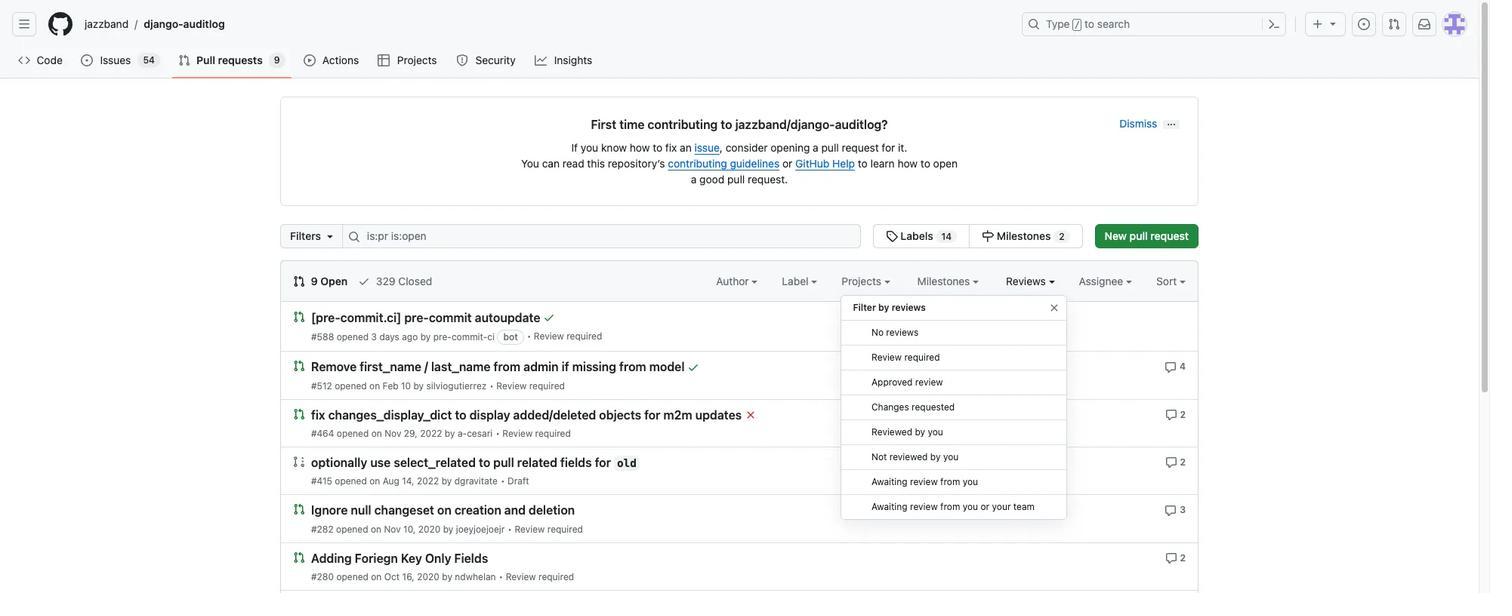 Task type: describe. For each thing, give the bounding box(es) containing it.
0 vertical spatial pre-
[[404, 312, 429, 325]]

security
[[476, 54, 516, 66]]

open pull request image for remove first_name / last_name from admin if missing from model
[[293, 361, 305, 373]]

reviews
[[1006, 275, 1049, 288]]

required inside ignore null changeset on creation and deletion #282             opened on nov 10, 2020 by joeyjoejoejr • review required
[[548, 524, 583, 535]]

dismiss ...
[[1120, 117, 1176, 130]]

m2m
[[664, 409, 693, 422]]

review required link for a-cesari
[[503, 428, 571, 440]]

4 open pull request element from the top
[[293, 503, 305, 516]]

dgravitate
[[455, 476, 498, 487]]

pull inside optionally use select_related to pull related fields for old #415             opened on aug 14, 2022 by dgravitate • draft
[[494, 457, 514, 470]]

open pull request image for fix changes_display_dict to display added/deleted objects for m2m updates
[[293, 408, 305, 421]]

2022 inside optionally use select_related to pull related fields for old #415             opened on aug 14, 2022 by dgravitate • draft
[[417, 476, 439, 487]]

actions link
[[297, 49, 366, 72]]

approved review link
[[841, 371, 1066, 396]]

Search all issues text field
[[342, 224, 861, 249]]

review down fix changes_display_dict to display added/deleted objects for m2m updates
[[503, 428, 533, 440]]

foriegn
[[355, 552, 398, 566]]

new pull request link
[[1095, 224, 1199, 249]]

how inside to learn how to open a good pull request.
[[898, 157, 918, 170]]

auditlog
[[183, 17, 225, 30]]

comment image for optionally use select_related to pull related fields for
[[1165, 457, 1178, 469]]

329 closed
[[373, 275, 432, 288]]

[pre-commit.ci] pre-commit autoupdate link
[[311, 312, 541, 325]]

on left feb
[[369, 380, 380, 392]]

to up a-
[[455, 409, 467, 422]]

2 for comment image related to fix changes_display_dict to display added/deleted objects for m2m updates
[[1180, 409, 1186, 421]]

329 closed link
[[358, 273, 432, 289]]

list containing jazzband
[[79, 12, 1013, 36]]

9 open
[[308, 275, 348, 288]]

10,
[[403, 524, 416, 535]]

fields
[[454, 552, 488, 566]]

to left 'open' in the top of the page
[[921, 157, 931, 170]]

adding foriegn key only fields link
[[311, 552, 488, 566]]

awaiting review from you
[[871, 477, 978, 488]]

homepage image
[[48, 12, 73, 36]]

triangle down image
[[1327, 17, 1340, 29]]

approved review
[[871, 377, 943, 388]]

[pre-
[[311, 312, 341, 325]]

filters
[[290, 230, 321, 243]]

opening
[[771, 141, 810, 154]]

2020 inside ignore null changeset on creation and deletion #282             opened on nov 10, 2020 by joeyjoejoejr • review required
[[418, 524, 441, 535]]

#512
[[311, 380, 332, 392]]

github
[[796, 157, 830, 170]]

type / to search
[[1046, 17, 1130, 30]]

help
[[833, 157, 855, 170]]

milestones 2
[[994, 230, 1065, 243]]

django-
[[144, 17, 183, 30]]

feb
[[383, 380, 399, 392]]

to learn how to open a good pull request.
[[691, 157, 958, 186]]

use
[[370, 457, 391, 470]]

#464             opened on nov 29, 2022 by a-cesari • review required
[[311, 428, 571, 440]]

• right cesari on the bottom left of page
[[496, 428, 500, 440]]

[pre-commit.ci] pre-commit autoupdate
[[311, 312, 541, 325]]

awaiting for awaiting review from you
[[871, 477, 907, 488]]

/ for jazzband
[[135, 18, 138, 31]]

no reviews
[[871, 327, 919, 338]]

an
[[680, 141, 692, 154]]

by right "filter"
[[879, 302, 890, 314]]

not reviewed by you
[[871, 452, 959, 463]]

silviogutierrez link
[[427, 380, 487, 392]]

pull requests
[[196, 54, 263, 66]]

objects
[[599, 409, 642, 422]]

draft pull request image
[[293, 456, 305, 468]]

closed
[[398, 275, 432, 288]]

1
[[1037, 361, 1041, 373]]

commit-
[[452, 332, 488, 343]]

by inside "reviewed by you" link
[[915, 427, 925, 438]]

• inside adding foriegn key only fields #280             opened on oct 16, 2020 by ndwhelan • review required
[[499, 572, 503, 583]]

• inside ignore null changeset on creation and deletion #282             opened on nov 10, 2020 by joeyjoejoejr • review required
[[508, 524, 512, 535]]

comment image
[[1165, 505, 1177, 517]]

know
[[601, 141, 627, 154]]

to right help
[[858, 157, 868, 170]]

on left creation
[[437, 504, 452, 518]]

a inside to learn how to open a good pull request.
[[691, 173, 697, 186]]

from down the not reviewed by you link
[[940, 477, 960, 488]]

actions
[[323, 54, 359, 66]]

required inside review required link
[[904, 352, 940, 363]]

opened inside optionally use select_related to pull related fields for old #415             opened on aug 14, 2022 by dgravitate • draft
[[335, 476, 367, 487]]

learn
[[871, 157, 895, 170]]

review down 11 / 11 checks ok 'icon'
[[534, 331, 564, 342]]

comment image for remove first_name / last_name from admin if missing from model
[[1165, 362, 1177, 374]]

changes requested link
[[841, 396, 1066, 421]]

review required
[[871, 352, 940, 363]]

1 horizontal spatial issue opened image
[[1358, 18, 1371, 30]]

awaiting for awaiting review from you or your team
[[871, 502, 907, 513]]

label
[[782, 275, 812, 288]]

opened inside ignore null changeset on creation and deletion #282             opened on nov 10, 2020 by joeyjoejoejr • review required
[[336, 524, 368, 535]]

time
[[620, 118, 645, 131]]

review required link up changes requested link
[[841, 346, 1066, 371]]

/ for type
[[1075, 20, 1080, 30]]

search image
[[348, 231, 360, 243]]

review for awaiting review from you or your team
[[910, 502, 938, 513]]

by inside ignore null changeset on creation and deletion #282             opened on nov 10, 2020 by joeyjoejoejr • review required
[[443, 524, 454, 535]]

you can read this repository's contributing guidelines or github help
[[521, 157, 855, 170]]

no reviews link
[[841, 321, 1066, 346]]

check image
[[358, 276, 370, 288]]

to up ,
[[721, 118, 733, 131]]

from down 'bot'
[[494, 361, 521, 374]]

reviewed
[[871, 427, 912, 438]]

adding
[[311, 552, 352, 566]]

review for awaiting review from you
[[910, 477, 938, 488]]

nov inside ignore null changeset on creation and deletion #282             opened on nov 10, 2020 by joeyjoejoejr • review required
[[384, 524, 401, 535]]

opened right #464
[[337, 428, 369, 440]]

draft
[[508, 476, 529, 487]]

ignore
[[311, 504, 348, 518]]

optionally
[[311, 457, 367, 470]]

open
[[321, 275, 348, 288]]

2 link for fix changes_display_dict to display added/deleted objects for m2m updates
[[1165, 408, 1186, 422]]

10
[[401, 380, 411, 392]]

command palette image
[[1269, 18, 1281, 30]]

dgravitate link
[[455, 476, 498, 487]]

none search field containing filters
[[280, 224, 1083, 249]]

0 horizontal spatial 3
[[371, 332, 377, 343]]

#282
[[311, 524, 334, 535]]

pull right 'new'
[[1130, 230, 1148, 243]]

model
[[649, 361, 685, 374]]

1 horizontal spatial a
[[813, 141, 819, 154]]

...
[[1167, 117, 1176, 128]]

draft pull request element
[[293, 456, 305, 468]]

by left a-
[[445, 428, 455, 440]]

pull inside to learn how to open a good pull request.
[[728, 173, 745, 186]]

filter by reviews
[[853, 302, 926, 314]]

• review required
[[527, 331, 602, 342]]

issues
[[100, 54, 131, 66]]

2 inside the milestones 2
[[1059, 231, 1065, 243]]

select_related
[[394, 457, 476, 470]]

1 / 6 checks ok image
[[745, 409, 757, 422]]

issue element
[[873, 224, 1083, 249]]

ndwhelan link
[[455, 572, 496, 583]]

pull up "github help" link
[[822, 141, 839, 154]]

from down awaiting review from you link
[[940, 502, 960, 513]]

joeyjoejoejr
[[456, 524, 505, 535]]

and
[[504, 504, 526, 518]]

sort
[[1157, 275, 1177, 288]]

filters button
[[280, 224, 343, 249]]

29,
[[404, 428, 418, 440]]

0 horizontal spatial or
[[783, 157, 793, 170]]

a-cesari link
[[458, 428, 493, 440]]

opened inside adding foriegn key only fields #280             opened on oct 16, 2020 by ndwhelan • review required
[[337, 572, 369, 583]]

filter
[[853, 302, 876, 314]]

silviogutierrez
[[427, 380, 487, 392]]

1 horizontal spatial /
[[425, 361, 428, 374]]

cesari
[[467, 428, 493, 440]]

draft link
[[508, 476, 529, 487]]

0 horizontal spatial request
[[842, 141, 879, 154]]

last_name
[[431, 361, 491, 374]]

,
[[720, 141, 723, 154]]

git pull request image inside 9 open link
[[293, 276, 305, 288]]

0 vertical spatial 2022
[[420, 428, 442, 440]]

2 horizontal spatial git pull request image
[[1389, 18, 1401, 30]]

changes requested
[[871, 402, 955, 413]]

on down 'null'
[[371, 524, 382, 535]]

issue opened image
[[81, 54, 93, 66]]

you for not reviewed by you
[[943, 452, 959, 463]]

code image
[[18, 54, 30, 66]]

projects button
[[842, 273, 891, 289]]

3 2 link from the top
[[1165, 551, 1186, 565]]

0 vertical spatial how
[[630, 141, 650, 154]]

good
[[700, 173, 725, 186]]

you down requested
[[928, 427, 943, 438]]

review required link for silviogutierrez
[[497, 380, 565, 392]]

11 / 11 checks ok image
[[543, 312, 556, 324]]

aug
[[383, 476, 400, 487]]

first time contributing to jazzband/django-auditlog?
[[591, 118, 888, 131]]

github help link
[[796, 157, 855, 170]]

from left model
[[620, 361, 647, 374]]

type
[[1046, 17, 1070, 30]]



Task type: vqa. For each thing, say whether or not it's contained in the screenshot.
Filter by reviews
yes



Task type: locate. For each thing, give the bounding box(es) containing it.
open pull request image
[[293, 361, 305, 373], [293, 504, 305, 516], [293, 552, 305, 564]]

3 right comment icon
[[1180, 505, 1186, 516]]

review required link down fix changes_display_dict to display added/deleted objects for m2m updates 'link'
[[503, 428, 571, 440]]

4 comment image from the top
[[1165, 553, 1178, 565]]

None search field
[[280, 224, 1083, 249]]

milestones down 14
[[918, 275, 973, 288]]

1 vertical spatial 3
[[1180, 505, 1186, 516]]

menu
[[841, 289, 1067, 533]]

1 vertical spatial awaiting
[[871, 502, 907, 513]]

#588
[[311, 332, 334, 343]]

1 vertical spatial open pull request image
[[293, 504, 305, 516]]

request up help
[[842, 141, 879, 154]]

2020 right 10,
[[418, 524, 441, 535]]

2 vertical spatial 2 link
[[1165, 551, 1186, 565]]

0 vertical spatial contributing
[[648, 118, 718, 131]]

by right reviewed
[[930, 452, 941, 463]]

0 horizontal spatial fix
[[311, 409, 325, 422]]

menu containing filter by reviews
[[841, 289, 1067, 533]]

open pull request element left [pre- on the left of page
[[293, 311, 305, 323]]

or
[[783, 157, 793, 170], [981, 502, 989, 513]]

review required link down deletion
[[515, 524, 583, 535]]

git pull request image left "pull"
[[178, 54, 190, 66]]

/ up #512             opened on feb 10 by silviogutierrez • review required
[[425, 361, 428, 374]]

new
[[1105, 230, 1127, 243]]

request.
[[748, 173, 788, 186]]

fix left 'an'
[[666, 141, 677, 154]]

open pull request image left the ignore on the bottom
[[293, 504, 305, 516]]

awaiting review from you or your team link
[[841, 496, 1066, 521]]

issue opened image
[[1358, 18, 1371, 30], [1022, 362, 1034, 374]]

you right if
[[581, 141, 599, 154]]

how up repository's
[[630, 141, 650, 154]]

creation
[[455, 504, 502, 518]]

2
[[1059, 231, 1065, 243], [1180, 409, 1186, 421], [1180, 457, 1186, 468], [1180, 553, 1186, 564]]

1 vertical spatial issue opened image
[[1022, 362, 1034, 374]]

0 horizontal spatial how
[[630, 141, 650, 154]]

fix changes_display_dict to display added/deleted objects for m2m updates
[[311, 409, 742, 422]]

0 horizontal spatial milestones
[[918, 275, 973, 288]]

by down ignore null changeset on creation and deletion "link"
[[443, 524, 454, 535]]

329
[[376, 275, 396, 288]]

required
[[567, 331, 602, 342], [904, 352, 940, 363], [529, 380, 565, 392], [535, 428, 571, 440], [548, 524, 583, 535], [539, 572, 574, 583]]

code link
[[12, 49, 69, 72]]

milestones right milestone icon
[[997, 230, 1051, 243]]

open pull request image left remove
[[293, 361, 305, 373]]

open pull request element left adding
[[293, 551, 305, 564]]

git pull request image left notifications image
[[1389, 18, 1401, 30]]

ndwhelan
[[455, 572, 496, 583]]

review inside menu
[[871, 352, 902, 363]]

for inside optionally use select_related to pull related fields for old #415             opened on aug 14, 2022 by dgravitate • draft
[[595, 457, 611, 470]]

opened down 'null'
[[336, 524, 368, 535]]

1 vertical spatial a
[[691, 173, 697, 186]]

old
[[617, 458, 637, 470]]

open pull request element up the draft pull request element
[[293, 408, 305, 421]]

contributing up 'an'
[[648, 118, 718, 131]]

1 vertical spatial git pull request image
[[178, 54, 190, 66]]

Issues search field
[[342, 224, 861, 249]]

2020 inside adding foriegn key only fields #280             opened on oct 16, 2020 by ndwhelan • review required
[[417, 572, 440, 583]]

jazzband / django-auditlog
[[85, 17, 225, 31]]

nov
[[385, 428, 402, 440], [384, 524, 401, 535]]

2 for 4th comment image
[[1180, 553, 1186, 564]]

1 vertical spatial 9
[[311, 275, 318, 288]]

open
[[934, 157, 958, 170]]

how down it.
[[898, 157, 918, 170]]

3 link
[[1165, 503, 1186, 517]]

1 vertical spatial review
[[910, 477, 938, 488]]

0 vertical spatial for
[[882, 141, 896, 154]]

milestones inside popup button
[[918, 275, 973, 288]]

contributing down issue link
[[668, 157, 727, 170]]

team
[[1013, 502, 1035, 513]]

insights
[[554, 54, 593, 66]]

8 / 8 checks ok image
[[688, 362, 700, 374]]

0 vertical spatial fix
[[666, 141, 677, 154]]

open pull request element
[[293, 311, 305, 323], [293, 360, 305, 373], [293, 408, 305, 421], [293, 503, 305, 516], [293, 551, 305, 564]]

1 comment image from the top
[[1165, 362, 1177, 374]]

if
[[572, 141, 578, 154]]

contributing
[[648, 118, 718, 131], [668, 157, 727, 170]]

2 vertical spatial review
[[910, 502, 938, 513]]

on down changes_display_dict
[[372, 428, 382, 440]]

2 vertical spatial for
[[595, 457, 611, 470]]

• right 'bot'
[[527, 331, 531, 342]]

1 link
[[1022, 360, 1041, 374]]

2 horizontal spatial /
[[1075, 20, 1080, 30]]

1 horizontal spatial or
[[981, 502, 989, 513]]

on inside optionally use select_related to pull related fields for old #415             opened on aug 14, 2022 by dgravitate • draft
[[370, 476, 380, 487]]

review required link for ndwhelan
[[506, 572, 574, 583]]

0 horizontal spatial pre-
[[404, 312, 429, 325]]

0 horizontal spatial projects
[[397, 54, 437, 66]]

reviewed by you link
[[841, 421, 1066, 446]]

to up repository's
[[653, 141, 663, 154]]

review down 'and'
[[515, 524, 545, 535]]

2 vertical spatial git pull request image
[[293, 276, 305, 288]]

1 vertical spatial request
[[1151, 230, 1189, 243]]

1 vertical spatial for
[[645, 409, 661, 422]]

0 horizontal spatial 9
[[274, 54, 280, 66]]

on inside adding foriegn key only fields #280             opened on oct 16, 2020 by ndwhelan • review required
[[371, 572, 382, 583]]

review
[[915, 377, 943, 388], [910, 477, 938, 488], [910, 502, 938, 513]]

projects inside popup button
[[842, 275, 885, 288]]

0 horizontal spatial git pull request image
[[178, 54, 190, 66]]

review required link for pre-commit-ci
[[534, 331, 602, 342]]

1 vertical spatial 2020
[[417, 572, 440, 583]]

first_name
[[360, 361, 422, 374]]

issue opened image right triangle down image
[[1358, 18, 1371, 30]]

reviews up no reviews
[[892, 302, 926, 314]]

0 horizontal spatial a
[[691, 173, 697, 186]]

reviews button
[[1006, 273, 1055, 289]]

open pull request image left [pre- on the left of page
[[293, 311, 305, 323]]

review down awaiting review from you
[[910, 502, 938, 513]]

by right 10
[[414, 380, 424, 392]]

3 open pull request element from the top
[[293, 408, 305, 421]]

0 vertical spatial awaiting
[[871, 477, 907, 488]]

0 vertical spatial 2 link
[[1165, 408, 1186, 422]]

opened down adding
[[337, 572, 369, 583]]

milestones for milestones
[[918, 275, 973, 288]]

1 horizontal spatial git pull request image
[[293, 276, 305, 288]]

• inside optionally use select_related to pull related fields for old #415             opened on aug 14, 2022 by dgravitate • draft
[[501, 476, 505, 487]]

2 link up 3 link
[[1165, 456, 1186, 469]]

awaiting inside awaiting review from you link
[[871, 477, 907, 488]]

review right the ndwhelan link
[[506, 572, 536, 583]]

review down remove first_name / last_name from admin if missing from model link
[[497, 380, 527, 392]]

ignore null changeset on creation and deletion link
[[311, 504, 575, 518]]

pull
[[196, 54, 215, 66]]

a
[[813, 141, 819, 154], [691, 173, 697, 186]]

bot
[[503, 332, 518, 343]]

0 horizontal spatial issue opened image
[[1022, 362, 1034, 374]]

open pull request image up the draft pull request element
[[293, 408, 305, 421]]

review
[[534, 331, 564, 342], [871, 352, 902, 363], [497, 380, 527, 392], [503, 428, 533, 440], [515, 524, 545, 535], [506, 572, 536, 583]]

by
[[879, 302, 890, 314], [421, 332, 431, 343], [414, 380, 424, 392], [915, 427, 925, 438], [445, 428, 455, 440], [930, 452, 941, 463], [442, 476, 452, 487], [443, 524, 454, 535], [442, 572, 453, 583]]

open pull request element for [pre-
[[293, 311, 305, 323]]

issue opened image inside 1 link
[[1022, 362, 1034, 374]]

0 vertical spatial reviews
[[892, 302, 926, 314]]

can
[[542, 157, 560, 170]]

opened
[[337, 332, 369, 343], [335, 380, 367, 392], [337, 428, 369, 440], [335, 476, 367, 487], [336, 524, 368, 535], [337, 572, 369, 583]]

awaiting down awaiting review from you
[[871, 502, 907, 513]]

graph image
[[535, 54, 547, 66]]

on left oct
[[371, 572, 382, 583]]

9 for 9
[[274, 54, 280, 66]]

/ inside type / to search
[[1075, 20, 1080, 30]]

issue link
[[695, 141, 720, 154]]

review inside adding foriegn key only fields #280             opened on oct 16, 2020 by ndwhelan • review required
[[506, 572, 536, 583]]

a up github
[[813, 141, 819, 154]]

2 awaiting from the top
[[871, 502, 907, 513]]

milestones for milestones 2
[[997, 230, 1051, 243]]

milestone image
[[982, 230, 994, 243]]

open pull request element left the ignore on the bottom
[[293, 503, 305, 516]]

0 vertical spatial open pull request image
[[293, 361, 305, 373]]

a down you can read this repository's contributing guidelines or github help
[[691, 173, 697, 186]]

required inside adding foriegn key only fields #280             opened on oct 16, 2020 by ndwhelan • review required
[[539, 572, 574, 583]]

1 horizontal spatial request
[[1151, 230, 1189, 243]]

2 2 link from the top
[[1165, 456, 1186, 469]]

you
[[521, 157, 539, 170]]

1 horizontal spatial milestones
[[997, 230, 1051, 243]]

you for awaiting review from you
[[963, 477, 978, 488]]

• down 'and'
[[508, 524, 512, 535]]

/ inside jazzband / django-auditlog
[[135, 18, 138, 31]]

triangle down image
[[324, 230, 336, 243]]

9 for 9 open
[[311, 275, 318, 288]]

comment image inside 4 link
[[1165, 362, 1177, 374]]

missing
[[572, 361, 617, 374]]

1 horizontal spatial how
[[898, 157, 918, 170]]

2022 right 29,
[[420, 428, 442, 440]]

for
[[882, 141, 896, 154], [645, 409, 661, 422], [595, 457, 611, 470]]

2 for comment image associated with optionally use select_related to pull related fields for
[[1180, 457, 1186, 468]]

1 horizontal spatial for
[[645, 409, 661, 422]]

nov left 29,
[[385, 428, 402, 440]]

#280
[[311, 572, 334, 583]]

2 link down comment icon
[[1165, 551, 1186, 565]]

review required link right the ndwhelan link
[[506, 572, 574, 583]]

null
[[351, 504, 371, 518]]

play image
[[303, 54, 316, 66]]

on
[[369, 380, 380, 392], [372, 428, 382, 440], [370, 476, 380, 487], [437, 504, 452, 518], [371, 524, 382, 535], [371, 572, 382, 583]]

opened down commit.ci]
[[337, 332, 369, 343]]

by up not reviewed by you
[[915, 427, 925, 438]]

by inside adding foriegn key only fields #280             opened on oct 16, 2020 by ndwhelan • review required
[[442, 572, 453, 583]]

0 vertical spatial or
[[783, 157, 793, 170]]

git pull request image
[[1389, 18, 1401, 30], [178, 54, 190, 66], [293, 276, 305, 288]]

open pull request image
[[293, 311, 305, 323], [293, 408, 305, 421]]

notifications image
[[1419, 18, 1431, 30]]

1 horizontal spatial fix
[[666, 141, 677, 154]]

0 horizontal spatial for
[[595, 457, 611, 470]]

2 link
[[1165, 408, 1186, 422], [1165, 456, 1186, 469], [1165, 551, 1186, 565]]

review for approved review
[[915, 377, 943, 388]]

by inside the not reviewed by you link
[[930, 452, 941, 463]]

to inside optionally use select_related to pull related fields for old #415             opened on aug 14, 2022 by dgravitate • draft
[[479, 457, 491, 470]]

2 left 'new'
[[1059, 231, 1065, 243]]

list
[[79, 12, 1013, 36]]

1 vertical spatial milestones
[[918, 275, 973, 288]]

• down remove first_name / last_name from admin if missing from model link
[[490, 380, 494, 392]]

comment image for fix changes_display_dict to display added/deleted objects for m2m updates
[[1165, 409, 1178, 422]]

for left old
[[595, 457, 611, 470]]

2 down 3 link
[[1180, 553, 1186, 564]]

comment image
[[1165, 362, 1177, 374], [1165, 409, 1178, 422], [1165, 457, 1178, 469], [1165, 553, 1178, 565]]

1 open pull request image from the top
[[293, 361, 305, 373]]

deletion
[[529, 504, 575, 518]]

comment image down comment icon
[[1165, 553, 1178, 565]]

1 2 link from the top
[[1165, 408, 1186, 422]]

2 open pull request image from the top
[[293, 504, 305, 516]]

pre- up 'ago' at the left bottom of page
[[404, 312, 429, 325]]

requests
[[218, 54, 263, 66]]

open pull request image for [pre-commit.ci] pre-commit autoupdate
[[293, 311, 305, 323]]

1 horizontal spatial projects
[[842, 275, 885, 288]]

/ left django-
[[135, 18, 138, 31]]

0 vertical spatial 2020
[[418, 524, 441, 535]]

new pull request
[[1105, 230, 1189, 243]]

fix up #464
[[311, 409, 325, 422]]

first
[[591, 118, 617, 131]]

1 vertical spatial reviews
[[886, 327, 919, 338]]

5 open pull request element from the top
[[293, 551, 305, 564]]

open pull request image for adding foriegn key only fields
[[293, 552, 305, 564]]

3 comment image from the top
[[1165, 457, 1178, 469]]

0 vertical spatial milestones
[[997, 230, 1051, 243]]

to
[[1085, 17, 1095, 30], [721, 118, 733, 131], [653, 141, 663, 154], [858, 157, 868, 170], [921, 157, 931, 170], [455, 409, 467, 422], [479, 457, 491, 470]]

by right 'ago' at the left bottom of page
[[421, 332, 431, 343]]

2 open pull request element from the top
[[293, 360, 305, 373]]

labels
[[901, 230, 934, 243]]

0 vertical spatial a
[[813, 141, 819, 154]]

2022 down select_related
[[417, 476, 439, 487]]

1 horizontal spatial pre-
[[433, 332, 452, 343]]

added/deleted
[[513, 409, 596, 422]]

open pull request image for ignore null changeset on creation and deletion
[[293, 504, 305, 516]]

not reviewed by you link
[[841, 446, 1066, 471]]

issue opened image left 1 on the bottom right of the page
[[1022, 362, 1034, 374]]

ago
[[402, 332, 418, 343]]

ci
[[488, 332, 495, 343]]

labels 14
[[898, 230, 952, 243]]

0 vertical spatial 9
[[274, 54, 280, 66]]

close menu image
[[1048, 302, 1060, 314]]

1 vertical spatial nov
[[384, 524, 401, 535]]

projects right table image
[[397, 54, 437, 66]]

fix changes_display_dict to display added/deleted objects for m2m updates link
[[311, 409, 742, 422]]

by down only
[[442, 572, 453, 583]]

or left your on the right
[[981, 502, 989, 513]]

1 vertical spatial or
[[981, 502, 989, 513]]

sort button
[[1157, 273, 1186, 289]]

open pull request image left adding
[[293, 552, 305, 564]]

how
[[630, 141, 650, 154], [898, 157, 918, 170]]

table image
[[378, 54, 390, 66]]

awaiting down not
[[871, 477, 907, 488]]

pre- down commit
[[433, 332, 452, 343]]

joeyjoejoejr link
[[456, 524, 505, 535]]

2 horizontal spatial for
[[882, 141, 896, 154]]

1 horizontal spatial 9
[[311, 275, 318, 288]]

0 horizontal spatial /
[[135, 18, 138, 31]]

• right ndwhelan
[[499, 572, 503, 583]]

review inside ignore null changeset on creation and deletion #282             opened on nov 10, 2020 by joeyjoejoejr • review required
[[515, 524, 545, 535]]

comment image up 3 link
[[1165, 457, 1178, 469]]

1 vertical spatial how
[[898, 157, 918, 170]]

1 vertical spatial fix
[[311, 409, 325, 422]]

you down the not reviewed by you link
[[963, 477, 978, 488]]

issue
[[695, 141, 720, 154]]

changes
[[871, 402, 909, 413]]

consider
[[726, 141, 768, 154]]

tag image
[[886, 230, 898, 243]]

commit.ci]
[[341, 312, 402, 325]]

0 vertical spatial open pull request image
[[293, 311, 305, 323]]

1 vertical spatial pre-
[[433, 332, 452, 343]]

1 awaiting from the top
[[871, 477, 907, 488]]

1 vertical spatial contributing
[[668, 157, 727, 170]]

1 horizontal spatial 3
[[1180, 505, 1186, 516]]

pull up draft
[[494, 457, 514, 470]]

you down "reviewed by you" link
[[943, 452, 959, 463]]

milestones inside issue element
[[997, 230, 1051, 243]]

opened down remove
[[335, 380, 367, 392]]

1 vertical spatial projects
[[842, 275, 885, 288]]

0 vertical spatial review
[[915, 377, 943, 388]]

review required link down 11 / 11 checks ok 'icon'
[[534, 331, 602, 342]]

2 vertical spatial open pull request image
[[293, 552, 305, 564]]

2022
[[420, 428, 442, 440], [417, 476, 439, 487]]

to left search
[[1085, 17, 1095, 30]]

0 vertical spatial projects
[[397, 54, 437, 66]]

fields
[[561, 457, 592, 470]]

1 vertical spatial 2022
[[417, 476, 439, 487]]

9
[[274, 54, 280, 66], [311, 275, 318, 288]]

0 vertical spatial 3
[[371, 332, 377, 343]]

open pull request element for fix
[[293, 408, 305, 421]]

1 vertical spatial open pull request image
[[293, 408, 305, 421]]

0 vertical spatial nov
[[385, 428, 402, 440]]

3 left days
[[371, 332, 377, 343]]

reviews right no
[[886, 327, 919, 338]]

2 link for optionally use select_related to pull related fields for
[[1165, 456, 1186, 469]]

1 open pull request image from the top
[[293, 311, 305, 323]]

by inside optionally use select_related to pull related fields for old #415             opened on aug 14, 2022 by dgravitate • draft
[[442, 476, 452, 487]]

#464
[[311, 428, 334, 440]]

open pull request element for remove
[[293, 360, 305, 373]]

3 open pull request image from the top
[[293, 552, 305, 564]]

0 vertical spatial git pull request image
[[1389, 18, 1401, 30]]

open pull request element left remove
[[293, 360, 305, 373]]

review required link for joeyjoejoejr
[[515, 524, 583, 535]]

you for awaiting review from you or your team
[[963, 502, 978, 513]]

shield image
[[456, 54, 468, 66]]

2 comment image from the top
[[1165, 409, 1178, 422]]

9 left play icon
[[274, 54, 280, 66]]

key
[[401, 552, 422, 566]]

1 vertical spatial 2 link
[[1165, 456, 1186, 469]]

review up approved
[[871, 352, 902, 363]]

1 open pull request element from the top
[[293, 311, 305, 323]]

2 open pull request image from the top
[[293, 408, 305, 421]]

plus image
[[1312, 18, 1324, 30]]

to up dgravitate
[[479, 457, 491, 470]]

comment image left '4'
[[1165, 362, 1177, 374]]

you down awaiting review from you link
[[963, 502, 978, 513]]

0 vertical spatial request
[[842, 141, 879, 154]]

0 vertical spatial issue opened image
[[1358, 18, 1371, 30]]

jazzband/django-
[[736, 118, 835, 131]]

or down the opening
[[783, 157, 793, 170]]

4 link
[[1165, 360, 1186, 374]]



